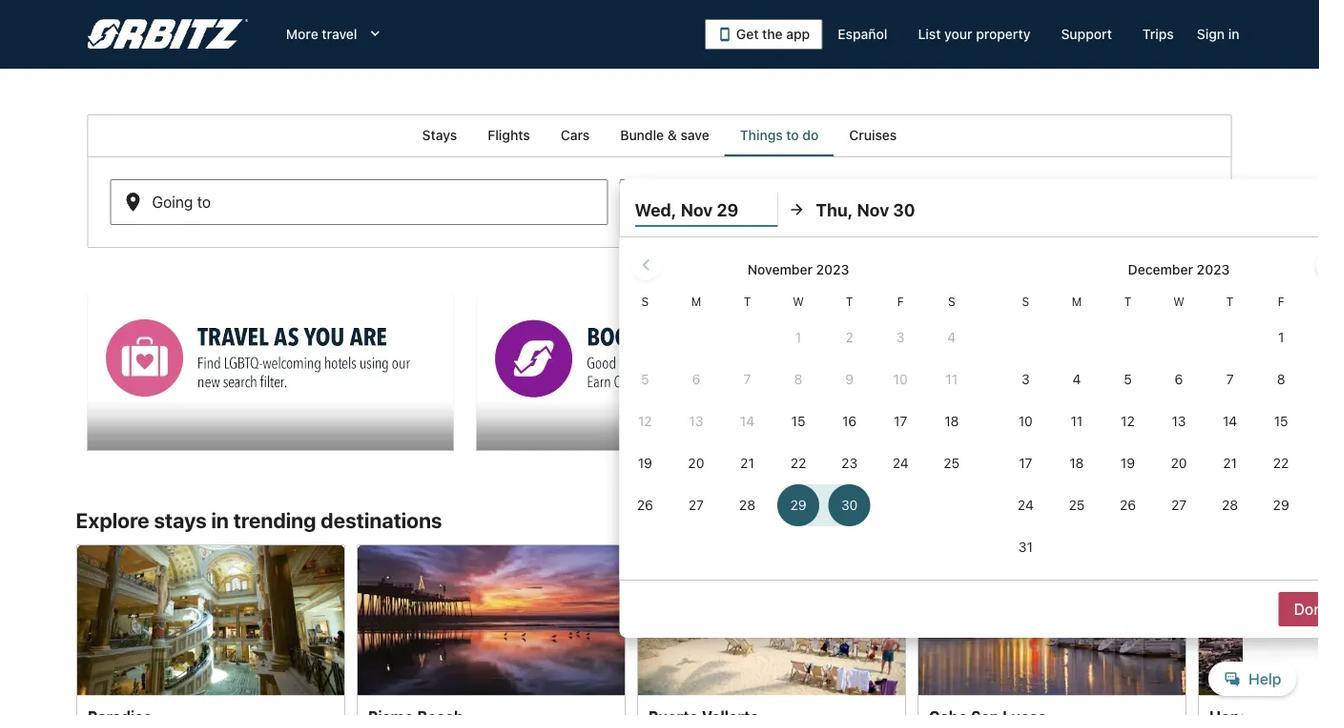 Task type: locate. For each thing, give the bounding box(es) containing it.
1 horizontal spatial s
[[949, 295, 956, 308]]

29
[[717, 199, 739, 220], [693, 201, 712, 219]]

&
[[668, 127, 677, 143]]

stays
[[422, 127, 457, 143]]

tab list containing stays
[[87, 115, 1233, 157]]

1 horizontal spatial w
[[1174, 295, 1185, 308]]

1 opens in a new window image from the left
[[86, 294, 104, 311]]

property
[[976, 26, 1031, 42]]

trending
[[233, 508, 316, 533]]

tab list
[[87, 115, 1233, 157]]

2023 for december 2023
[[1197, 262, 1231, 278]]

2 2023 from the left
[[1197, 262, 1231, 278]]

cars
[[561, 127, 590, 143]]

29 right wed,
[[717, 199, 739, 220]]

december
[[1129, 262, 1194, 278]]

puerto vallarta showing a beach, general coastal views and kayaking or canoeing image
[[637, 545, 906, 696]]

0 horizontal spatial 30
[[758, 201, 777, 219]]

w down november 2023
[[793, 295, 804, 308]]

1 horizontal spatial opens in a new window image
[[476, 294, 493, 311]]

2023
[[816, 262, 850, 278], [1197, 262, 1231, 278]]

travel
[[322, 26, 357, 42]]

2 s from the left
[[949, 295, 956, 308]]

trips
[[1143, 26, 1175, 42]]

s
[[642, 295, 649, 308], [949, 295, 956, 308], [1023, 295, 1030, 308]]

things
[[740, 127, 783, 143]]

explore
[[76, 508, 149, 533]]

1 horizontal spatial 2023
[[1197, 262, 1231, 278]]

opens in a new window image
[[86, 294, 104, 311], [476, 294, 493, 311]]

0 horizontal spatial opens in a new window image
[[86, 294, 104, 311]]

1 t from the left
[[744, 295, 751, 308]]

1 horizontal spatial m
[[1072, 295, 1082, 308]]

30 inside button
[[758, 201, 777, 219]]

bundle & save link
[[605, 115, 725, 157]]

sign in
[[1197, 26, 1240, 42]]

1 s from the left
[[642, 295, 649, 308]]

1 horizontal spatial 30
[[894, 199, 916, 220]]

1 w from the left
[[793, 295, 804, 308]]

f
[[898, 295, 904, 308], [1279, 295, 1285, 308]]

bundle & save
[[621, 127, 710, 143]]

30 inside button
[[894, 199, 916, 220]]

bundle
[[621, 127, 664, 143]]

w
[[793, 295, 804, 308], [1174, 295, 1185, 308]]

2 w from the left
[[1174, 295, 1185, 308]]

thu, nov 30 button
[[816, 193, 960, 227]]

in right stays
[[211, 508, 229, 533]]

explore stays in trending destinations
[[76, 508, 442, 533]]

2023 for november 2023
[[816, 262, 850, 278]]

cruises
[[850, 127, 897, 143]]

list your property link
[[903, 17, 1046, 52]]

2023 right november
[[816, 262, 850, 278]]

in inside main content
[[211, 508, 229, 533]]

m for november 2023
[[692, 295, 702, 308]]

nov 29 - nov 30
[[662, 201, 777, 219]]

0 horizontal spatial s
[[642, 295, 649, 308]]

m
[[692, 295, 702, 308], [1072, 295, 1082, 308]]

1 2023 from the left
[[816, 262, 850, 278]]

explore stays in trending destinations main content
[[0, 115, 1320, 716]]

f for december 2023
[[1279, 295, 1285, 308]]

wed, nov 29
[[635, 199, 739, 220]]

pismo beach featuring a sunset, views and tropical scenes image
[[356, 545, 626, 696]]

t down november 2023
[[846, 295, 854, 308]]

nov inside button
[[857, 199, 890, 220]]

nov 29 - nov 30 button
[[620, 179, 1118, 225]]

0 horizontal spatial in
[[211, 508, 229, 533]]

t down december
[[1125, 295, 1132, 308]]

november
[[748, 262, 813, 278]]

in inside dropdown button
[[1229, 26, 1240, 42]]

30 right thu,
[[894, 199, 916, 220]]

marina cabo san lucas which includes a marina, a coastal town and night scenes image
[[918, 545, 1187, 696]]

1 f from the left
[[898, 295, 904, 308]]

t
[[744, 295, 751, 308], [846, 295, 854, 308], [1125, 295, 1132, 308], [1227, 295, 1234, 308]]

download the app button image
[[718, 27, 733, 42]]

1 horizontal spatial in
[[1229, 26, 1240, 42]]

1 horizontal spatial f
[[1279, 295, 1285, 308]]

0 vertical spatial in
[[1229, 26, 1240, 42]]

t down november
[[744, 295, 751, 308]]

30
[[894, 199, 916, 220], [758, 201, 777, 219]]

-
[[716, 201, 723, 219]]

3 s from the left
[[1023, 295, 1030, 308]]

support link
[[1046, 17, 1128, 52]]

2 m from the left
[[1072, 295, 1082, 308]]

29 left -
[[693, 201, 712, 219]]

t down december 2023
[[1227, 295, 1234, 308]]

w down december 2023
[[1174, 295, 1185, 308]]

0 horizontal spatial f
[[898, 295, 904, 308]]

in
[[1229, 26, 1240, 42], [211, 508, 229, 533]]

2 horizontal spatial s
[[1023, 295, 1030, 308]]

2 f from the left
[[1279, 295, 1285, 308]]

30 right -
[[758, 201, 777, 219]]

makiki - lower punchbowl - tantalus showing landscape views, a sunset and a city image
[[1198, 545, 1320, 696]]

0 horizontal spatial w
[[793, 295, 804, 308]]

1 vertical spatial in
[[211, 508, 229, 533]]

show previous card image
[[64, 640, 87, 663]]

in right sign
[[1229, 26, 1240, 42]]

sign in button
[[1190, 17, 1248, 52]]

2023 right december
[[1197, 262, 1231, 278]]

0 horizontal spatial 2023
[[816, 262, 850, 278]]

don button
[[1279, 593, 1320, 627]]

0 horizontal spatial m
[[692, 295, 702, 308]]

more travel button
[[271, 17, 399, 52]]

nov
[[681, 199, 713, 220], [857, 199, 890, 220], [662, 201, 689, 219], [727, 201, 754, 219]]

1 m from the left
[[692, 295, 702, 308]]



Task type: describe. For each thing, give the bounding box(es) containing it.
your
[[945, 26, 973, 42]]

wed, nov 29 button
[[635, 193, 778, 227]]

previous month image
[[635, 254, 658, 277]]

more
[[286, 26, 318, 42]]

show next card image
[[1233, 640, 1255, 663]]

las vegas featuring interior views image
[[76, 545, 345, 696]]

things to do
[[740, 127, 819, 143]]

don
[[1295, 601, 1320, 619]]

español button
[[823, 17, 903, 52]]

get
[[737, 26, 759, 42]]

w for november
[[793, 295, 804, 308]]

thu, nov 30
[[816, 199, 916, 220]]

do
[[803, 127, 819, 143]]

november 2023
[[748, 262, 850, 278]]

trips link
[[1128, 17, 1190, 52]]

stays link
[[407, 115, 473, 157]]

get the app
[[737, 26, 810, 42]]

0 horizontal spatial 29
[[693, 201, 712, 219]]

app
[[787, 26, 810, 42]]

1 horizontal spatial 29
[[717, 199, 739, 220]]

thu,
[[816, 199, 854, 220]]

get the app link
[[705, 19, 823, 50]]

f for november 2023
[[898, 295, 904, 308]]

list your property
[[919, 26, 1031, 42]]

flights link
[[473, 115, 546, 157]]

2 t from the left
[[846, 295, 854, 308]]

december 2023
[[1129, 262, 1231, 278]]

destinations
[[321, 508, 442, 533]]

español
[[838, 26, 888, 42]]

list
[[919, 26, 941, 42]]

save
[[681, 127, 710, 143]]

s for november 2023
[[642, 295, 649, 308]]

4 t from the left
[[1227, 295, 1234, 308]]

things to do link
[[725, 115, 834, 157]]

wed,
[[635, 199, 677, 220]]

flights
[[488, 127, 530, 143]]

m for december 2023
[[1072, 295, 1082, 308]]

cars link
[[546, 115, 605, 157]]

sign
[[1197, 26, 1225, 42]]

the
[[763, 26, 783, 42]]

cruises link
[[834, 115, 913, 157]]

stays
[[154, 508, 207, 533]]

3 t from the left
[[1125, 295, 1132, 308]]

to
[[787, 127, 799, 143]]

support
[[1062, 26, 1113, 42]]

2 opens in a new window image from the left
[[476, 294, 493, 311]]

orbitz logo image
[[87, 19, 248, 50]]

more travel
[[286, 26, 357, 42]]

s for december 2023
[[1023, 295, 1030, 308]]

w for december
[[1174, 295, 1185, 308]]

tab list inside the explore stays in trending destinations main content
[[87, 115, 1233, 157]]



Task type: vqa. For each thing, say whether or not it's contained in the screenshot.
Get the app link
yes



